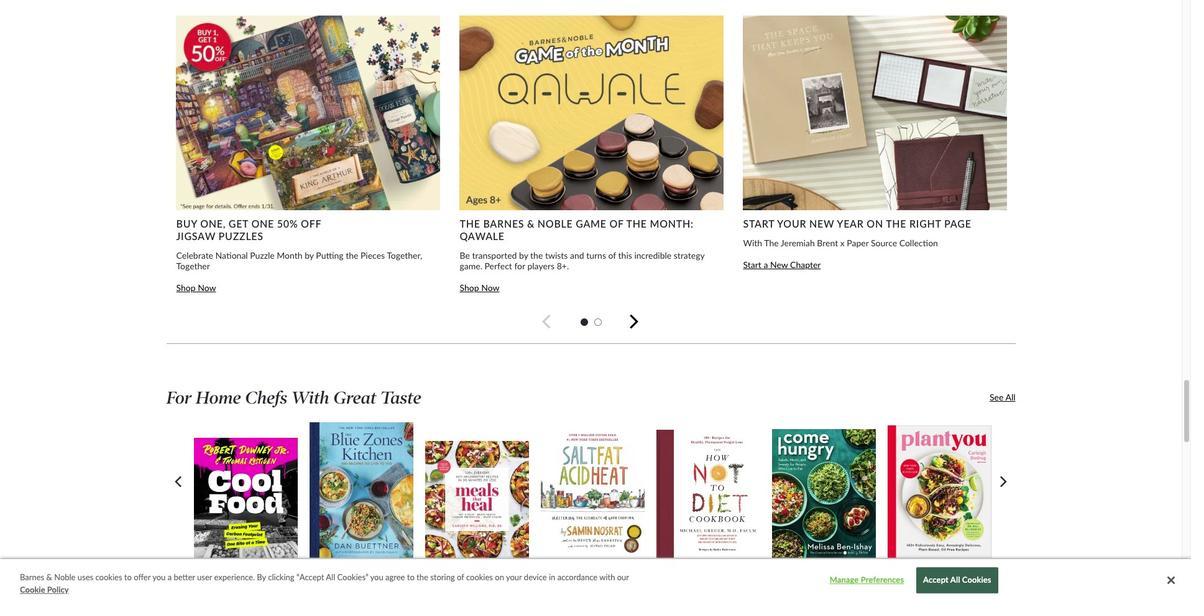 Task type: locate. For each thing, give the bounding box(es) containing it.
1 vertical spatial start
[[744, 259, 762, 270]]

the left storing
[[417, 572, 428, 582]]

shop now
[[176, 282, 216, 293], [460, 282, 500, 293]]

a
[[764, 259, 768, 270], [168, 572, 172, 582]]

putting
[[316, 250, 344, 260]]

0 vertical spatial barnes
[[484, 217, 525, 229]]

see all
[[990, 392, 1016, 402]]

0 horizontal spatial to
[[124, 572, 132, 582]]

1 vertical spatial noble
[[54, 572, 76, 582]]

shop down together
[[176, 282, 196, 293]]

the
[[460, 217, 481, 229], [765, 237, 779, 248]]

1 vertical spatial a
[[168, 572, 172, 582]]

cookies"
[[337, 572, 369, 582]]

celebrate
[[176, 250, 213, 260]]

on inside barnes & noble uses cookies to offer you a better user experience. by clicking "accept all cookies" you agree to the storing of cookies on your device in accordance with our cookie policy
[[495, 572, 504, 582]]

shop now down together
[[176, 282, 216, 293]]

0 vertical spatial of
[[610, 217, 624, 229]]

0 vertical spatial new
[[810, 217, 835, 229]]

new left chapter
[[771, 259, 788, 270]]

title: the blue zones kitchen: 100 recipes to live to 100, author: dan buettner image
[[309, 422, 414, 558]]

0 horizontal spatial cookies
[[95, 572, 122, 582]]

0 horizontal spatial on
[[495, 572, 504, 582]]

0 vertical spatial with
[[744, 237, 763, 248]]

the up the qawale
[[460, 217, 481, 229]]

experience.
[[214, 572, 255, 582]]

on left your
[[495, 572, 504, 582]]

buy one, get one 50% off jigsaw puzzles
[[176, 217, 322, 242]]

on up source
[[867, 217, 884, 229]]

barnes inside the barnes & noble game of the month: qawale
[[484, 217, 525, 229]]

with
[[744, 237, 763, 248], [292, 387, 329, 408]]

1 horizontal spatial cookies
[[466, 572, 493, 582]]

1 you from the left
[[152, 572, 166, 582]]

1 vertical spatial the
[[765, 237, 779, 248]]

cookies right "uses" at the left of the page
[[95, 572, 122, 582]]

2 by from the left
[[519, 250, 528, 260]]

now for buy one, get one 50% off
[[198, 282, 216, 293]]

agree
[[386, 572, 405, 582]]

2 vertical spatial of
[[457, 572, 464, 582]]

1 horizontal spatial noble
[[538, 217, 573, 229]]

be transported by the twists and turns of this incredible strategy game. perfect for players 8+.
[[460, 250, 705, 271]]

for home chefs with great taste
[[166, 387, 421, 408]]

50%
[[277, 217, 298, 229]]

title: cool food: erasing your carbon footprint one bite at a time, author: robert downey jr. image
[[193, 437, 298, 558]]

to
[[124, 572, 132, 582], [407, 572, 415, 582]]

0 horizontal spatial shop
[[176, 282, 196, 293]]

strategy
[[674, 250, 705, 260]]

see all link
[[846, 392, 1016, 402]]

uses
[[78, 572, 93, 582]]

2 shop now from the left
[[460, 282, 500, 293]]

1 vertical spatial &
[[46, 572, 52, 582]]

a left chapter
[[764, 259, 768, 270]]

shop down game.
[[460, 282, 479, 293]]

to left offer
[[124, 572, 132, 582]]

on inside menu
[[867, 217, 884, 229]]

off
[[301, 217, 322, 229]]

1 horizontal spatial now
[[482, 282, 500, 293]]

0 horizontal spatial &
[[46, 572, 52, 582]]

1 shop from the left
[[176, 282, 196, 293]]

1 horizontal spatial a
[[764, 259, 768, 270]]

"accept
[[297, 572, 324, 582]]

1 horizontal spatial shop
[[460, 282, 479, 293]]

2 horizontal spatial all
[[1006, 392, 1016, 402]]

1 horizontal spatial all
[[951, 575, 961, 585]]

1 button
[[581, 316, 588, 327]]

all right "accept
[[326, 572, 335, 582]]

0 vertical spatial a
[[764, 259, 768, 270]]

start
[[744, 217, 775, 229], [744, 259, 762, 270]]

all inside barnes & noble uses cookies to offer you a better user experience. by clicking "accept all cookies" you agree to the storing of cookies on your device in accordance with our cookie policy
[[326, 572, 335, 582]]

you
[[152, 572, 166, 582], [370, 572, 384, 582]]

in
[[549, 572, 556, 582]]

tab list inside toolbar
[[166, 316, 1016, 327]]

barnes & noble uses cookies to offer you a better user experience. by clicking "accept all cookies" you agree to the storing of cookies on your device in accordance with our cookie policy
[[20, 572, 629, 594]]

national
[[216, 250, 248, 260]]

a left better on the bottom of page
[[168, 572, 172, 582]]

1 horizontal spatial &
[[527, 217, 535, 229]]

1 now from the left
[[198, 282, 216, 293]]

& up 'players'
[[527, 217, 535, 229]]

now
[[198, 282, 216, 293], [482, 282, 500, 293]]

0 vertical spatial noble
[[538, 217, 573, 229]]

storing
[[431, 572, 455, 582]]

now down together
[[198, 282, 216, 293]]

source
[[871, 237, 898, 248]]

shop for the barnes & noble game of the month: qawale
[[460, 282, 479, 293]]

8+.
[[557, 260, 569, 271]]

new up brent at the right of the page
[[810, 217, 835, 229]]

with up start a new chapter
[[744, 237, 763, 248]]

start left chapter
[[744, 259, 762, 270]]

shop now for the barnes & noble game of the month: qawale
[[460, 282, 500, 293]]

2
[[596, 316, 601, 327]]

1 start from the top
[[744, 217, 775, 229]]

the left 'pieces'
[[346, 250, 359, 260]]

on
[[867, 217, 884, 229], [495, 572, 504, 582]]

& inside the barnes & noble game of the month: qawale
[[527, 217, 535, 229]]

1 by from the left
[[305, 250, 314, 260]]

you right offer
[[152, 572, 166, 582]]

new
[[810, 217, 835, 229], [771, 259, 788, 270]]

all
[[1006, 392, 1016, 402], [326, 572, 335, 582], [951, 575, 961, 585]]

year
[[837, 217, 864, 229]]

1 vertical spatial of
[[609, 250, 616, 260]]

1 horizontal spatial you
[[370, 572, 384, 582]]

our
[[617, 572, 629, 582]]

1 shop now from the left
[[176, 282, 216, 293]]

0 horizontal spatial new
[[771, 259, 788, 270]]

0 horizontal spatial now
[[198, 282, 216, 293]]

of left this
[[609, 250, 616, 260]]

the barnes & noble game of the month: qawale
[[460, 217, 694, 242]]

noble up policy
[[54, 572, 76, 582]]

1 horizontal spatial on
[[867, 217, 884, 229]]

0 horizontal spatial the
[[460, 217, 481, 229]]

0 vertical spatial the
[[460, 217, 481, 229]]

1 horizontal spatial by
[[519, 250, 528, 260]]

clicking
[[268, 572, 295, 582]]

shop now down game.
[[460, 282, 500, 293]]

0 horizontal spatial shop now
[[176, 282, 216, 293]]

toolbar
[[166, 9, 1192, 344]]

be
[[460, 250, 470, 260]]

2 start from the top
[[744, 259, 762, 270]]

you left agree
[[370, 572, 384, 582]]

0 horizontal spatial you
[[152, 572, 166, 582]]

month
[[277, 250, 303, 260]]

start left your
[[744, 217, 775, 229]]

chefs
[[245, 387, 287, 408]]

1 vertical spatial with
[[292, 387, 329, 408]]

now down perfect
[[482, 282, 500, 293]]

0 vertical spatial on
[[867, 217, 884, 229]]

0 vertical spatial menu
[[166, 15, 1192, 299]]

by right perfect
[[519, 250, 528, 260]]

0 vertical spatial start
[[744, 217, 775, 229]]

the
[[627, 217, 647, 229], [886, 217, 907, 229], [346, 250, 359, 260], [531, 250, 543, 260], [417, 572, 428, 582]]

for
[[166, 387, 192, 408]]

&
[[527, 217, 535, 229], [46, 572, 52, 582]]

game
[[576, 217, 607, 229]]

all right 'accept'
[[951, 575, 961, 585]]

a inside toolbar
[[764, 259, 768, 270]]

0 horizontal spatial by
[[305, 250, 314, 260]]

2 to from the left
[[407, 572, 415, 582]]

by
[[305, 250, 314, 260], [519, 250, 528, 260]]

all for see all
[[1006, 392, 1016, 402]]

2 shop from the left
[[460, 282, 479, 293]]

2 now from the left
[[482, 282, 500, 293]]

0 horizontal spatial all
[[326, 572, 335, 582]]

right
[[910, 217, 942, 229]]

shop
[[176, 282, 196, 293], [460, 282, 479, 293]]

cookies left your
[[466, 572, 493, 582]]

1 vertical spatial menu
[[175, 422, 1007, 558]]

one
[[252, 217, 274, 229]]

of right the game
[[610, 217, 624, 229]]

for
[[515, 260, 526, 271]]

of
[[610, 217, 624, 229], [609, 250, 616, 260], [457, 572, 464, 582]]

the right 'for'
[[531, 250, 543, 260]]

1 horizontal spatial barnes
[[484, 217, 525, 229]]

noble up "twists"
[[538, 217, 573, 229]]

0 horizontal spatial barnes
[[20, 572, 44, 582]]

of right storing
[[457, 572, 464, 582]]

1 horizontal spatial new
[[810, 217, 835, 229]]

1 vertical spatial barnes
[[20, 572, 44, 582]]

start a new chapter
[[744, 259, 821, 270]]

pieces
[[361, 250, 385, 260]]

device
[[524, 572, 547, 582]]

all right see
[[1006, 392, 1016, 402]]

1
[[582, 316, 587, 327]]

noble
[[538, 217, 573, 229], [54, 572, 76, 582]]

menu
[[166, 15, 1192, 299], [175, 422, 1007, 558]]

with right chefs
[[292, 387, 329, 408]]

barnes up cookie
[[20, 572, 44, 582]]

puzzle
[[250, 250, 275, 260]]

barnes inside barnes & noble uses cookies to offer you a better user experience. by clicking "accept all cookies" you agree to the storing of cookies on your device in accordance with our cookie policy
[[20, 572, 44, 582]]

1 vertical spatial new
[[771, 259, 788, 270]]

1 vertical spatial on
[[495, 572, 504, 582]]

the up this
[[627, 217, 647, 229]]

together,
[[387, 250, 422, 260]]

noble inside the barnes & noble game of the month: qawale
[[538, 217, 573, 229]]

all inside button
[[951, 575, 961, 585]]

of inside the barnes & noble game of the month: qawale
[[610, 217, 624, 229]]

the up start a new chapter
[[765, 237, 779, 248]]

0 vertical spatial &
[[527, 217, 535, 229]]

the inside the barnes & noble game of the month: qawale
[[460, 217, 481, 229]]

perfect
[[485, 260, 512, 271]]

title: plantyou: 140+ ridiculously easy, amazingly delicious plant-based oil-free recipes, author: carleigh bodrug image
[[888, 425, 993, 558]]

title: come hungry: salads, meals, and sweets for people who live to eat, author: melissa ben-ishay image
[[772, 429, 877, 558]]

puzzles image
[[176, 15, 441, 210]]

0 horizontal spatial a
[[168, 572, 172, 582]]

barnes up the qawale
[[484, 217, 525, 229]]

1 horizontal spatial with
[[744, 237, 763, 248]]

& up cookie policy link
[[46, 572, 52, 582]]

1 cookies from the left
[[95, 572, 122, 582]]

to right agree
[[407, 572, 415, 582]]

barnes
[[484, 217, 525, 229], [20, 572, 44, 582]]

manage
[[830, 575, 859, 585]]

0 horizontal spatial noble
[[54, 572, 76, 582]]

manage preferences button
[[828, 568, 906, 593]]

by right month
[[305, 250, 314, 260]]

title: salt, fat, acid, heat: mastering the elements of good cooking, author: samin nosrat image
[[541, 427, 646, 558]]

cookies
[[963, 575, 992, 585]]

policy
[[47, 584, 69, 594]]

tab list
[[166, 316, 1016, 327]]

1 horizontal spatial shop now
[[460, 282, 500, 293]]

tab list containing 1
[[166, 316, 1016, 327]]

1 horizontal spatial to
[[407, 572, 415, 582]]



Task type: describe. For each thing, give the bounding box(es) containing it.
of inside barnes & noble uses cookies to offer you a better user experience. by clicking "accept all cookies" you agree to the storing of cookies on your device in accordance with our cookie policy
[[457, 572, 464, 582]]

accordance
[[558, 572, 598, 582]]

x
[[841, 237, 845, 248]]

puzzles
[[219, 230, 264, 242]]

the inside barnes & noble uses cookies to offer you a better user experience. by clicking "accept all cookies" you agree to the storing of cookies on your device in accordance with our cookie policy
[[417, 572, 428, 582]]

month:
[[650, 217, 694, 229]]

paper
[[847, 237, 869, 248]]

the inside celebrate national puzzle month by putting the pieces together, together
[[346, 250, 359, 260]]

offer
[[134, 572, 151, 582]]

title: meals that heal: 100+ everyday anti-inflammatory recipes in 30 minutes or less: a cookbook, author: carolyn williams ph.d. image
[[425, 440, 530, 558]]

start your new year on the right page
[[744, 217, 972, 229]]

new for year
[[810, 217, 835, 229]]

transported
[[472, 250, 517, 260]]

& inside barnes & noble uses cookies to offer you a better user experience. by clicking "accept all cookies" you agree to the storing of cookies on your device in accordance with our cookie policy
[[46, 572, 52, 582]]

cookie
[[20, 584, 45, 594]]

jigsaw
[[176, 230, 216, 242]]

collection
[[900, 237, 939, 248]]

accept all cookies
[[924, 575, 992, 585]]

one,
[[200, 217, 226, 229]]

cookie policy link
[[20, 584, 69, 596]]

2 button
[[594, 316, 602, 327]]

players
[[528, 260, 555, 271]]

and
[[570, 250, 584, 260]]

your
[[778, 217, 807, 229]]

turns
[[587, 250, 606, 260]]

privacy alert dialog
[[0, 559, 1192, 602]]

buy
[[176, 217, 197, 229]]

twists
[[545, 250, 568, 260]]

chapter
[[791, 259, 821, 270]]

barnes & noble game of the month: qawale image
[[459, 15, 724, 210]]

incredible
[[635, 250, 672, 260]]

accept all cookies button
[[917, 568, 999, 594]]

this
[[619, 250, 632, 260]]

a inside barnes & noble uses cookies to offer you a better user experience. by clicking "accept all cookies" you agree to the storing of cookies on your device in accordance with our cookie policy
[[168, 572, 172, 582]]

1 horizontal spatial the
[[765, 237, 779, 248]]

title: the how not to diet cookbook: 100+ recipes for healthy, permanent weight loss, author: michael greger m.d. faclm image
[[656, 429, 761, 558]]

celebrate national puzzle month by putting the pieces together, together
[[176, 250, 422, 271]]

the up source
[[886, 217, 907, 229]]

new for chapter
[[771, 259, 788, 270]]

2 you from the left
[[370, 572, 384, 582]]

1 to from the left
[[124, 572, 132, 582]]

brent
[[818, 237, 839, 248]]

better
[[174, 572, 195, 582]]

jeremiah
[[781, 237, 815, 248]]

by inside celebrate national puzzle month by putting the pieces together, together
[[305, 250, 314, 260]]

featured products: the space that keeps you;  jeremiah brent set of 3 notebooks;   journal laccio 15x21 - 6x8 soft bordeaux​ image
[[743, 15, 1008, 210]]

preferences
[[861, 575, 905, 585]]

0 horizontal spatial with
[[292, 387, 329, 408]]

with
[[600, 572, 615, 582]]

shop for buy one, get one 50% off
[[176, 282, 196, 293]]

now for the barnes & noble game of the month: qawale
[[482, 282, 500, 293]]

user
[[197, 572, 212, 582]]

of inside be transported by the twists and turns of this incredible strategy game. perfect for players 8+.
[[609, 250, 616, 260]]

great
[[334, 387, 377, 408]]

shop now for buy one, get one 50% off
[[176, 282, 216, 293]]

game.
[[460, 260, 483, 271]]

qawale
[[460, 230, 505, 242]]

the inside the barnes & noble game of the month: qawale
[[627, 217, 647, 229]]

2 cookies from the left
[[466, 572, 493, 582]]

home
[[196, 387, 241, 408]]

taste
[[381, 387, 421, 408]]

together
[[176, 260, 210, 271]]

by
[[257, 572, 266, 582]]

with the jeremiah brent x paper source collection
[[744, 237, 939, 248]]

start for start a new chapter
[[744, 259, 762, 270]]

noble inside barnes & noble uses cookies to offer you a better user experience. by clicking "accept all cookies" you agree to the storing of cookies on your device in accordance with our cookie policy
[[54, 572, 76, 582]]

toolbar containing buy one, get one 50% off
[[166, 9, 1192, 344]]

menu containing buy one, get one 50% off
[[166, 15, 1192, 299]]

by inside be transported by the twists and turns of this incredible strategy game. perfect for players 8+.
[[519, 250, 528, 260]]

get
[[229, 217, 249, 229]]

see
[[990, 392, 1004, 402]]

accept
[[924, 575, 949, 585]]

manage preferences
[[830, 575, 905, 585]]

page
[[945, 217, 972, 229]]

your
[[506, 572, 522, 582]]

all for accept all cookies
[[951, 575, 961, 585]]

start for start your new year on the right page
[[744, 217, 775, 229]]

with inside menu
[[744, 237, 763, 248]]

the inside be transported by the twists and turns of this incredible strategy game. perfect for players 8+.
[[531, 250, 543, 260]]



Task type: vqa. For each thing, say whether or not it's contained in the screenshot.
Month
yes



